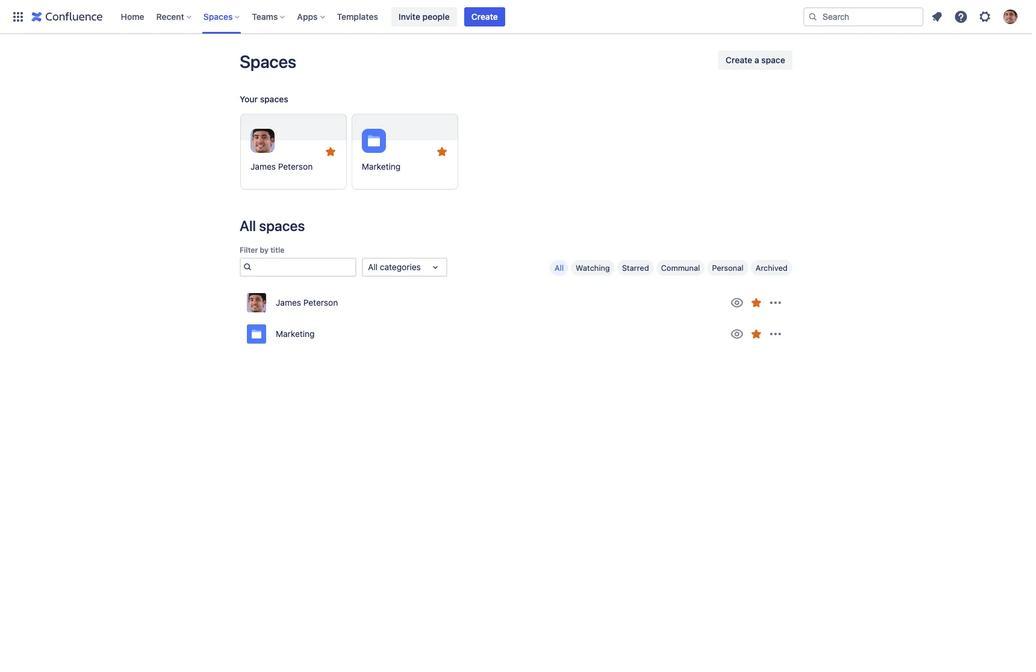 Task type: vqa. For each thing, say whether or not it's contained in the screenshot.
All to the middle
yes



Task type: locate. For each thing, give the bounding box(es) containing it.
0 horizontal spatial spaces
[[203, 11, 233, 21]]

marketing
[[362, 161, 401, 172], [276, 329, 315, 339]]

1 vertical spatial peterson
[[303, 298, 338, 308]]

spaces right your
[[260, 94, 288, 104]]

all for all categories
[[368, 262, 378, 272]]

2 watch image from the top
[[730, 327, 744, 342]]

james peterson
[[251, 161, 313, 172], [276, 298, 338, 308]]

all left categories
[[368, 262, 378, 272]]

james peterson link
[[240, 114, 347, 190], [247, 287, 785, 319]]

people
[[423, 11, 450, 21]]

archived button
[[751, 260, 793, 276]]

spaces
[[203, 11, 233, 21], [240, 51, 296, 72]]

spaces button
[[200, 7, 245, 26]]

watch image
[[730, 296, 744, 310], [730, 327, 744, 342]]

settings icon image
[[978, 9, 993, 24]]

0 vertical spatial spaces
[[260, 94, 288, 104]]

peterson inside your spaces region
[[278, 161, 313, 172]]

0 vertical spatial james peterson link
[[240, 114, 347, 190]]

spaces
[[260, 94, 288, 104], [259, 217, 305, 234]]

invite people button
[[391, 7, 457, 26]]

1 watch image from the top
[[730, 296, 744, 310]]

0 vertical spatial james peterson
[[251, 161, 313, 172]]

templates
[[337, 11, 378, 21]]

all for all
[[555, 263, 564, 273]]

all
[[240, 217, 256, 234], [368, 262, 378, 272], [555, 263, 564, 273]]

1 horizontal spatial spaces
[[240, 51, 296, 72]]

james peterson link inside your spaces region
[[240, 114, 347, 190]]

all up filter
[[240, 217, 256, 234]]

marketing link
[[352, 114, 458, 190], [247, 319, 785, 350]]

1 horizontal spatial all
[[368, 262, 378, 272]]

watch image for james peterson
[[730, 296, 744, 310]]

spaces up the title
[[259, 217, 305, 234]]

0 horizontal spatial all
[[240, 217, 256, 234]]

1 vertical spatial james peterson link
[[247, 287, 785, 319]]

categories
[[380, 262, 421, 272]]

None text field
[[368, 262, 370, 274]]

1 horizontal spatial create
[[726, 55, 752, 65]]

1 vertical spatial james peterson
[[276, 298, 338, 308]]

all button
[[550, 260, 569, 276]]

create right people
[[471, 11, 498, 21]]

create inside global element
[[471, 11, 498, 21]]

all inside all button
[[555, 263, 564, 273]]

1 vertical spatial watch image
[[730, 327, 744, 342]]

more actions image for james peterson
[[769, 296, 783, 310]]

title
[[270, 246, 284, 255]]

1 horizontal spatial marketing
[[362, 161, 401, 172]]

spaces right recent popup button
[[203, 11, 233, 21]]

watching
[[576, 263, 610, 273]]

0 vertical spatial marketing
[[362, 161, 401, 172]]

james peterson up all spaces
[[251, 161, 313, 172]]

communal button
[[656, 260, 705, 276]]

appswitcher icon image
[[11, 9, 25, 24]]

1 vertical spatial james
[[276, 298, 301, 308]]

0 vertical spatial marketing link
[[352, 114, 458, 190]]

1 vertical spatial marketing link
[[247, 319, 785, 350]]

1 more actions image from the top
[[769, 296, 783, 310]]

starred button
[[617, 260, 654, 276]]

1 vertical spatial create
[[726, 55, 752, 65]]

create left a
[[726, 55, 752, 65]]

more actions image for marketing
[[769, 327, 783, 342]]

spaces inside popup button
[[203, 11, 233, 21]]

your
[[240, 94, 258, 104]]

2 more actions image from the top
[[769, 327, 783, 342]]

james peterson inside all spaces region
[[276, 298, 338, 308]]

0 horizontal spatial create
[[471, 11, 498, 21]]

more actions image right unstar this space image
[[769, 327, 783, 342]]

open image
[[428, 260, 443, 275]]

confluence image
[[31, 9, 103, 24], [31, 9, 103, 24]]

watch image left unstar this space image
[[730, 327, 744, 342]]

peterson
[[278, 161, 313, 172], [303, 298, 338, 308]]

create a space
[[726, 55, 785, 65]]

more actions image
[[769, 296, 783, 310], [769, 327, 783, 342]]

peterson inside all spaces region
[[303, 298, 338, 308]]

1 vertical spatial more actions image
[[769, 327, 783, 342]]

your spaces
[[240, 94, 288, 104]]

2 horizontal spatial all
[[555, 263, 564, 273]]

0 horizontal spatial marketing
[[276, 329, 315, 339]]

more actions image right unstar this space icon
[[769, 296, 783, 310]]

james peterson inside your spaces region
[[251, 161, 313, 172]]

teams
[[252, 11, 278, 21]]

home link
[[117, 7, 148, 26]]

0 vertical spatial james
[[251, 161, 276, 172]]

filter by title
[[240, 246, 284, 255]]

0 vertical spatial create
[[471, 11, 498, 21]]

james inside your spaces region
[[251, 161, 276, 172]]

create
[[471, 11, 498, 21], [726, 55, 752, 65]]

spaces up "your spaces" on the top
[[240, 51, 296, 72]]

james down filter by title field
[[276, 298, 301, 308]]

starred image
[[323, 145, 338, 159]]

watch image left unstar this space icon
[[730, 296, 744, 310]]

none text field inside all spaces region
[[368, 262, 370, 274]]

create inside popup button
[[726, 55, 752, 65]]

james peterson down filter by title field
[[276, 298, 338, 308]]

banner
[[0, 0, 1032, 34]]

1 vertical spatial spaces
[[259, 217, 305, 234]]

james for james peterson link within your spaces region
[[251, 161, 276, 172]]

create for create
[[471, 11, 498, 21]]

your profile and preferences image
[[1003, 9, 1018, 24]]

Filter by title field
[[254, 259, 355, 276]]

james inside all spaces region
[[276, 298, 301, 308]]

help icon image
[[954, 9, 968, 24]]

space
[[762, 55, 785, 65]]

all left watching button
[[555, 263, 564, 273]]

Search field
[[803, 7, 924, 26]]

personal button
[[707, 260, 748, 276]]

all for all spaces
[[240, 217, 256, 234]]

james up all spaces
[[251, 161, 276, 172]]

0 vertical spatial spaces
[[203, 11, 233, 21]]

0 vertical spatial watch image
[[730, 296, 744, 310]]

1 vertical spatial marketing
[[276, 329, 315, 339]]

marketing link inside your spaces region
[[352, 114, 458, 190]]

0 vertical spatial more actions image
[[769, 296, 783, 310]]

james
[[251, 161, 276, 172], [276, 298, 301, 308]]

unstar this space image
[[749, 327, 764, 342]]

0 vertical spatial peterson
[[278, 161, 313, 172]]



Task type: describe. For each thing, give the bounding box(es) containing it.
peterson for james peterson link in all spaces region
[[303, 298, 338, 308]]

invite people
[[399, 11, 450, 21]]

starred image
[[435, 145, 449, 159]]

all spaces
[[240, 217, 305, 234]]

unstar this space image
[[749, 296, 764, 310]]

all spaces region
[[240, 216, 793, 350]]

spaces for all spaces
[[259, 217, 305, 234]]

communal
[[661, 263, 700, 273]]

marketing inside your spaces region
[[362, 161, 401, 172]]

global element
[[7, 0, 801, 33]]

recent
[[156, 11, 184, 21]]

apps
[[297, 11, 318, 21]]

create for create a space
[[726, 55, 752, 65]]

personal
[[712, 263, 744, 273]]

a
[[755, 55, 759, 65]]

teams button
[[248, 7, 290, 26]]

filter
[[240, 246, 258, 255]]

all categories
[[368, 262, 421, 272]]

create link
[[464, 7, 505, 26]]

your spaces region
[[240, 90, 793, 199]]

watch image for marketing
[[730, 327, 744, 342]]

banner containing home
[[0, 0, 1032, 34]]

james for james peterson link in all spaces region
[[276, 298, 301, 308]]

peterson for james peterson link within your spaces region
[[278, 161, 313, 172]]

archived
[[756, 263, 788, 273]]

spaces for your spaces
[[260, 94, 288, 104]]

1 vertical spatial spaces
[[240, 51, 296, 72]]

watching button
[[571, 260, 615, 276]]

search image
[[241, 259, 254, 274]]

marketing link inside all spaces region
[[247, 319, 785, 350]]

recent button
[[153, 7, 196, 26]]

invite
[[399, 11, 420, 21]]

starred
[[622, 263, 649, 273]]

notification icon image
[[930, 9, 944, 24]]

home
[[121, 11, 144, 21]]

marketing inside all spaces region
[[276, 329, 315, 339]]

by
[[260, 246, 269, 255]]

james peterson link inside all spaces region
[[247, 287, 785, 319]]

apps button
[[294, 7, 330, 26]]

create a space button
[[719, 51, 793, 70]]

templates link
[[333, 7, 382, 26]]

search image
[[808, 12, 818, 21]]



